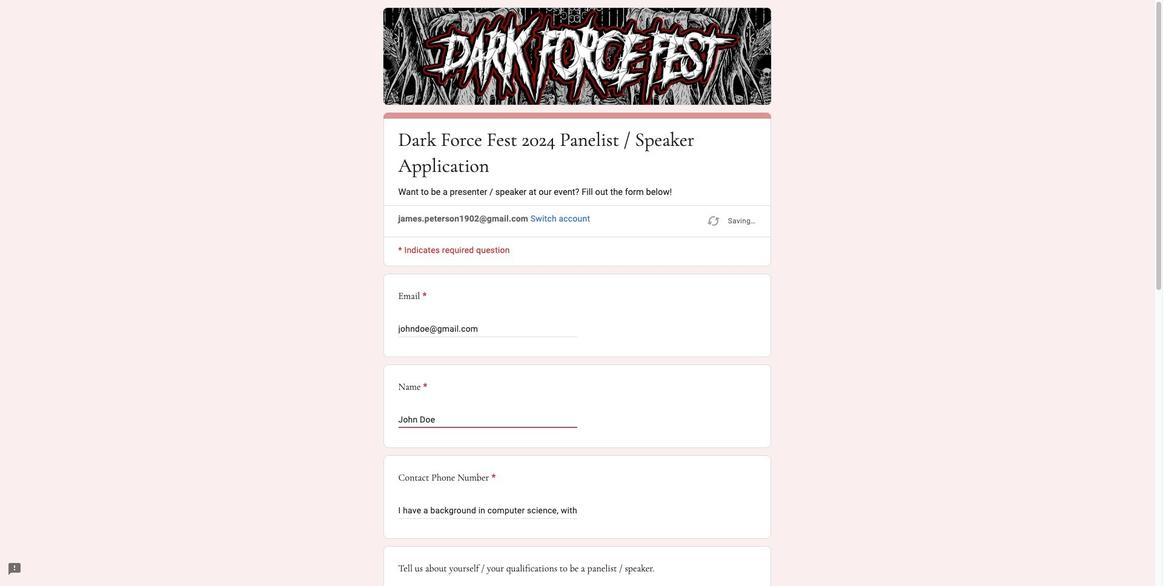 Task type: vqa. For each thing, say whether or not it's contained in the screenshot.
menu bar containing File
no



Task type: describe. For each thing, give the bounding box(es) containing it.
3 heading from the top
[[398, 380, 427, 395]]

2 heading from the top
[[398, 289, 756, 304]]

Your email email field
[[398, 322, 577, 336]]

1 vertical spatial required question element
[[421, 380, 427, 395]]



Task type: locate. For each thing, give the bounding box(es) containing it.
status
[[706, 213, 756, 230]]

list
[[383, 274, 771, 586]]

1 heading from the top
[[398, 127, 756, 179]]

heading
[[398, 127, 756, 179], [398, 289, 756, 304], [398, 380, 427, 395], [398, 471, 496, 485]]

required question element
[[420, 289, 427, 304], [421, 380, 427, 395], [489, 471, 496, 485]]

report a problem to google image
[[7, 562, 22, 577]]

4 heading from the top
[[398, 471, 496, 485]]

None text field
[[398, 413, 577, 427], [398, 504, 577, 518], [398, 413, 577, 427], [398, 504, 577, 518]]

2 vertical spatial required question element
[[489, 471, 496, 485]]

list item
[[383, 274, 771, 358]]

0 vertical spatial required question element
[[420, 289, 427, 304]]



